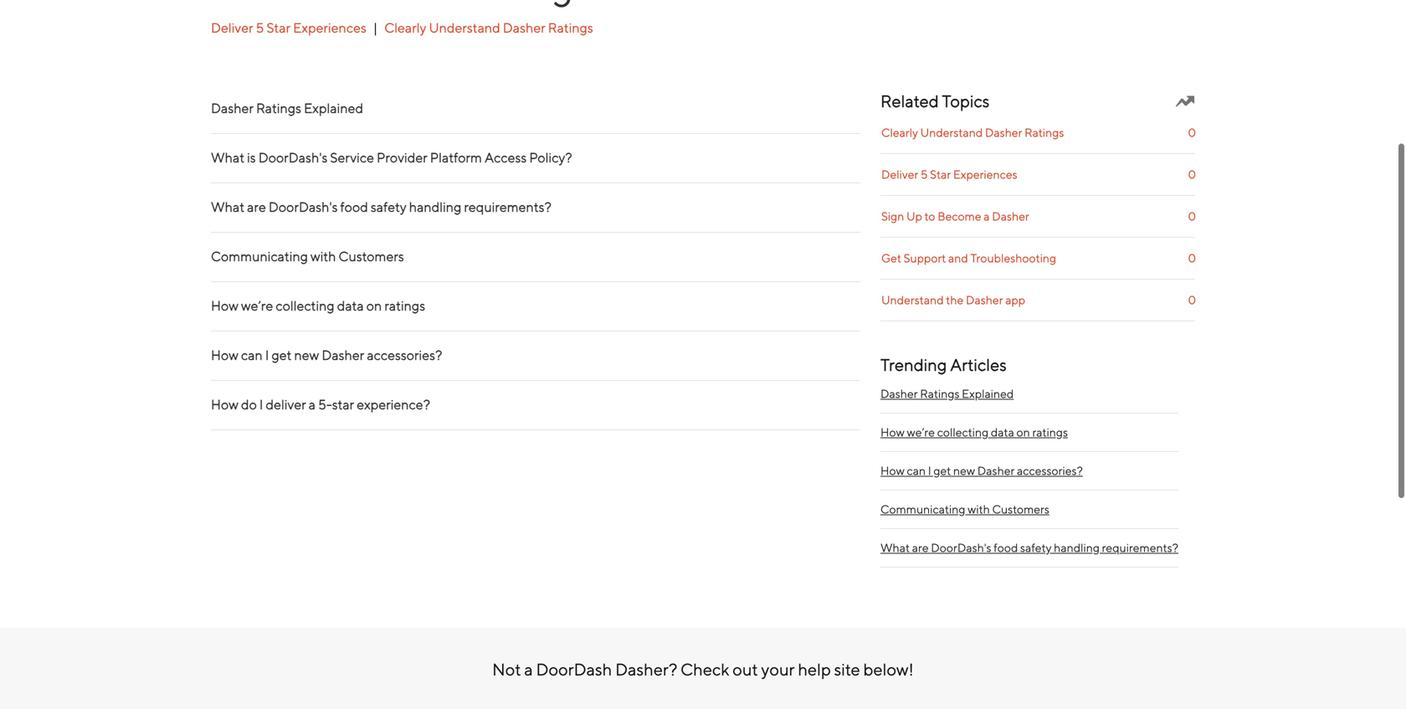 Task type: locate. For each thing, give the bounding box(es) containing it.
1 horizontal spatial ratings
[[1033, 425, 1068, 439]]

clearly
[[384, 20, 427, 35], [882, 125, 918, 139]]

can for bottommost how can i get new dasher accessories? link
[[907, 464, 926, 477]]

1 horizontal spatial dasher ratings explained
[[881, 387, 1014, 400]]

3 0 from the top
[[1188, 209, 1196, 223]]

dasher ratings explained link
[[211, 98, 861, 118], [881, 375, 1179, 413]]

1 vertical spatial collecting
[[937, 425, 989, 439]]

1 vertical spatial doordash's
[[269, 199, 338, 215]]

deliver 5 star experiences
[[211, 20, 367, 35], [882, 167, 1018, 181]]

how we're collecting data on ratings link
[[211, 295, 861, 315], [881, 413, 1179, 452]]

communicating with customers for food
[[211, 248, 404, 264]]

0 vertical spatial with
[[311, 248, 336, 264]]

doordash's for the top what are doordash's food safety handling requirements? link
[[269, 199, 338, 215]]

star
[[267, 20, 291, 35], [930, 167, 951, 181]]

accessories?
[[367, 347, 442, 363], [1017, 464, 1083, 477]]

trending
[[881, 355, 947, 374]]

1 horizontal spatial with
[[968, 502, 990, 516]]

1 vertical spatial experiences
[[954, 167, 1018, 181]]

0 horizontal spatial explained
[[304, 100, 363, 116]]

1 horizontal spatial what are doordash's food safety handling requirements? link
[[881, 529, 1179, 567]]

requirements? for the right what are doordash's food safety handling requirements? link
[[1102, 541, 1179, 554]]

1 horizontal spatial a
[[524, 660, 533, 679]]

0 vertical spatial how we're collecting data on ratings
[[211, 297, 425, 313]]

0 horizontal spatial what are doordash's food safety handling requirements? link
[[211, 197, 861, 217]]

communicating with customers link
[[211, 246, 861, 266], [881, 490, 1179, 529]]

0 horizontal spatial how we're collecting data on ratings link
[[211, 295, 861, 315]]

5 0 from the top
[[1188, 293, 1196, 307]]

0 vertical spatial star
[[267, 20, 291, 35]]

1 horizontal spatial handling
[[1054, 541, 1100, 554]]

help
[[798, 660, 831, 679]]

understand
[[429, 20, 500, 35], [921, 125, 983, 139], [882, 293, 944, 307]]

1 0 from the top
[[1188, 125, 1196, 139]]

1 vertical spatial get
[[934, 464, 951, 477]]

a right not
[[524, 660, 533, 679]]

a right become
[[984, 209, 990, 223]]

we're for leftmost how we're collecting data on ratings link
[[241, 297, 273, 313]]

0 horizontal spatial food
[[340, 199, 368, 215]]

a
[[984, 209, 990, 223], [309, 396, 316, 412], [524, 660, 533, 679]]

up
[[907, 209, 923, 223]]

to
[[925, 209, 936, 223]]

dasher ratings explained up is
[[211, 100, 363, 116]]

5
[[256, 20, 264, 35], [921, 167, 928, 181]]

1 vertical spatial are
[[912, 541, 929, 554]]

what are doordash's food safety handling requirements?
[[211, 199, 552, 215], [881, 541, 1179, 554]]

0 vertical spatial i
[[265, 347, 269, 363]]

on
[[367, 297, 382, 313], [1017, 425, 1030, 439]]

data
[[337, 297, 364, 313], [991, 425, 1015, 439]]

4 0 from the top
[[1188, 251, 1196, 265]]

customers for on
[[339, 248, 404, 264]]

how for how do i deliver a 5-star experience? link
[[211, 396, 239, 412]]

1 vertical spatial data
[[991, 425, 1015, 439]]

1 vertical spatial food
[[994, 541, 1018, 554]]

0 vertical spatial requirements?
[[464, 199, 552, 215]]

1 vertical spatial star
[[930, 167, 951, 181]]

collecting
[[276, 297, 335, 313], [937, 425, 989, 439]]

out
[[733, 660, 758, 679]]

dasher ratings explained link for what is doordash's service provider platform access policy?
[[211, 98, 861, 118]]

customers
[[339, 248, 404, 264], [993, 502, 1050, 516]]

sign
[[882, 209, 905, 223]]

safety
[[371, 199, 407, 215], [1021, 541, 1052, 554]]

0 vertical spatial what are doordash's food safety handling requirements? link
[[211, 197, 861, 217]]

what
[[211, 149, 245, 165], [211, 199, 245, 215], [881, 541, 910, 554]]

handling
[[409, 199, 462, 215], [1054, 541, 1100, 554]]

0 vertical spatial on
[[367, 297, 382, 313]]

1 horizontal spatial accessories?
[[1017, 464, 1083, 477]]

ratings
[[548, 20, 593, 35], [256, 100, 301, 116], [1025, 125, 1064, 139], [920, 387, 960, 400]]

1 horizontal spatial deliver 5 star experiences
[[882, 167, 1018, 181]]

0 vertical spatial customers
[[339, 248, 404, 264]]

topics
[[942, 91, 990, 111]]

0 horizontal spatial communicating with customers
[[211, 248, 404, 264]]

0 vertical spatial deliver
[[211, 20, 253, 35]]

0 vertical spatial doordash's
[[258, 149, 328, 165]]

1 vertical spatial communicating with customers link
[[881, 490, 1179, 529]]

0 horizontal spatial new
[[294, 347, 319, 363]]

1 horizontal spatial dasher ratings explained link
[[881, 375, 1179, 413]]

dasher ratings explained
[[211, 100, 363, 116], [881, 387, 1014, 400]]

1 vertical spatial i
[[259, 396, 263, 412]]

1 vertical spatial what are doordash's food safety handling requirements?
[[881, 541, 1179, 554]]

1 vertical spatial clearly understand dasher ratings
[[882, 125, 1064, 139]]

0 vertical spatial new
[[294, 347, 319, 363]]

0 vertical spatial explained
[[304, 100, 363, 116]]

1 horizontal spatial are
[[912, 541, 929, 554]]

can for leftmost how can i get new dasher accessories? link
[[241, 347, 263, 363]]

clearly understand dasher ratings
[[384, 20, 593, 35], [882, 125, 1064, 139]]

1 vertical spatial clearly
[[882, 125, 918, 139]]

1 horizontal spatial food
[[994, 541, 1018, 554]]

0 for sign up to become a dasher
[[1188, 209, 1196, 223]]

dasher ratings explained for doordash's
[[211, 100, 363, 116]]

1 vertical spatial communicating with customers
[[881, 502, 1050, 516]]

how we're collecting data on ratings for leftmost how we're collecting data on ratings link
[[211, 297, 425, 313]]

0
[[1188, 125, 1196, 139], [1188, 167, 1196, 181], [1188, 209, 1196, 223], [1188, 251, 1196, 265], [1188, 293, 1196, 307]]

0 horizontal spatial deliver 5 star experiences
[[211, 20, 367, 35]]

communicating for are
[[211, 248, 308, 264]]

0 vertical spatial experiences
[[293, 20, 367, 35]]

1 vertical spatial accessories?
[[1017, 464, 1083, 477]]

2 horizontal spatial a
[[984, 209, 990, 223]]

1 horizontal spatial can
[[907, 464, 926, 477]]

doordash's
[[258, 149, 328, 165], [269, 199, 338, 215], [931, 541, 992, 554]]

what are doordash's food safety handling requirements? link
[[211, 197, 861, 217], [881, 529, 1179, 567]]

0 for get support and troubleshooting
[[1188, 251, 1196, 265]]

explained up service
[[304, 100, 363, 116]]

a for become
[[984, 209, 990, 223]]

1 vertical spatial can
[[907, 464, 926, 477]]

0 horizontal spatial safety
[[371, 199, 407, 215]]

0 vertical spatial data
[[337, 297, 364, 313]]

become
[[938, 209, 982, 223]]

0 for clearly understand dasher ratings
[[1188, 125, 1196, 139]]

1 vertical spatial how can i get new dasher accessories?
[[881, 464, 1083, 477]]

communicating
[[211, 248, 308, 264], [881, 502, 966, 516]]

with for collecting
[[311, 248, 336, 264]]

0 vertical spatial collecting
[[276, 297, 335, 313]]

0 horizontal spatial dasher ratings explained
[[211, 100, 363, 116]]

troubleshooting
[[971, 251, 1057, 265]]

0 horizontal spatial clearly
[[384, 20, 427, 35]]

experiences
[[293, 20, 367, 35], [954, 167, 1018, 181]]

explained down articles at the right bottom of page
[[962, 387, 1014, 400]]

how we're collecting data on ratings
[[211, 297, 425, 313], [881, 425, 1068, 439]]

how
[[211, 297, 239, 313], [211, 347, 239, 363], [211, 396, 239, 412], [881, 425, 905, 439], [881, 464, 905, 477]]

0 vertical spatial 5
[[256, 20, 264, 35]]

how do i deliver a 5-star experience?
[[211, 396, 430, 412]]

text default image
[[1175, 91, 1196, 111]]

new for bottommost how can i get new dasher accessories? link
[[954, 464, 975, 477]]

dasher ratings explained link down articles at the right bottom of page
[[881, 375, 1179, 413]]

i
[[265, 347, 269, 363], [259, 396, 263, 412], [928, 464, 932, 477]]

dasher
[[503, 20, 546, 35], [211, 100, 254, 116], [985, 125, 1023, 139], [992, 209, 1030, 223], [966, 293, 1003, 307], [322, 347, 364, 363], [881, 387, 918, 400], [978, 464, 1015, 477]]

sign up to become a dasher
[[882, 209, 1030, 223]]

how for leftmost how can i get new dasher accessories? link
[[211, 347, 239, 363]]

0 vertical spatial get
[[272, 347, 292, 363]]

1 horizontal spatial explained
[[962, 387, 1014, 400]]

0 horizontal spatial are
[[247, 199, 266, 215]]

1 horizontal spatial new
[[954, 464, 975, 477]]

explained for service
[[304, 100, 363, 116]]

0 vertical spatial can
[[241, 347, 263, 363]]

food
[[340, 199, 368, 215], [994, 541, 1018, 554]]

2 0 from the top
[[1188, 167, 1196, 181]]

service
[[330, 149, 374, 165]]

dasher ratings explained down trending articles
[[881, 387, 1014, 400]]

1 vertical spatial 5
[[921, 167, 928, 181]]

how can i get new dasher accessories?
[[211, 347, 442, 363], [881, 464, 1083, 477]]

1 vertical spatial how we're collecting data on ratings
[[881, 425, 1068, 439]]

communicating with customers link for accessories?
[[881, 490, 1179, 529]]

0 vertical spatial deliver 5 star experiences
[[211, 20, 367, 35]]

0 vertical spatial communicating with customers
[[211, 248, 404, 264]]

1 vertical spatial communicating
[[881, 502, 966, 516]]

1 vertical spatial we're
[[907, 425, 935, 439]]

new
[[294, 347, 319, 363], [954, 464, 975, 477]]

how can i get new dasher accessories? link
[[211, 345, 861, 365], [881, 452, 1179, 490]]

1 vertical spatial what are doordash's food safety handling requirements? link
[[881, 529, 1179, 567]]

1 vertical spatial new
[[954, 464, 975, 477]]

2 vertical spatial doordash's
[[931, 541, 992, 554]]

communicating with customers for get
[[881, 502, 1050, 516]]

1 horizontal spatial how can i get new dasher accessories? link
[[881, 452, 1179, 490]]

doordash
[[536, 660, 612, 679]]

we're
[[241, 297, 273, 313], [907, 425, 935, 439]]

dasher?
[[615, 660, 678, 679]]

can
[[241, 347, 263, 363], [907, 464, 926, 477]]

explained
[[304, 100, 363, 116], [962, 387, 1014, 400]]

0 for deliver 5 star experiences
[[1188, 167, 1196, 181]]

communicating with customers
[[211, 248, 404, 264], [881, 502, 1050, 516]]

a left '5-'
[[309, 396, 316, 412]]

trending articles
[[881, 355, 1007, 374]]

what inside what is doordash's service provider platform access policy? link
[[211, 149, 245, 165]]

0 horizontal spatial i
[[259, 396, 263, 412]]

0 vertical spatial communicating
[[211, 248, 308, 264]]

0 horizontal spatial dasher ratings explained link
[[211, 98, 861, 118]]

customers for safety
[[993, 502, 1050, 516]]

dasher ratings explained link up what is doordash's service provider platform access policy? link at the top of page
[[211, 98, 861, 118]]

1 horizontal spatial i
[[265, 347, 269, 363]]

related
[[881, 91, 939, 111]]

0 horizontal spatial accessories?
[[367, 347, 442, 363]]

1 vertical spatial on
[[1017, 425, 1030, 439]]

1 horizontal spatial requirements?
[[1102, 541, 1179, 554]]

not a doordash dasher? check out your help site below!
[[492, 660, 914, 679]]

0 vertical spatial how can i get new dasher accessories?
[[211, 347, 442, 363]]

0 horizontal spatial how we're collecting data on ratings
[[211, 297, 425, 313]]

policy?
[[529, 149, 572, 165]]

deliver
[[211, 20, 253, 35], [882, 167, 919, 181]]

how do i deliver a 5-star experience? link
[[211, 394, 861, 414]]

requirements?
[[464, 199, 552, 215], [1102, 541, 1179, 554]]

accessories? for bottommost how can i get new dasher accessories? link
[[1017, 464, 1083, 477]]

0 horizontal spatial communicating with customers link
[[211, 246, 861, 266]]

1 horizontal spatial how can i get new dasher accessories?
[[881, 464, 1083, 477]]

get
[[272, 347, 292, 363], [934, 464, 951, 477]]

with
[[311, 248, 336, 264], [968, 502, 990, 516]]

clearly understand dasher ratings link
[[384, 20, 593, 35]]

dasher ratings explained link for how we're collecting data on ratings
[[881, 375, 1179, 413]]

with for doordash's
[[968, 502, 990, 516]]

0 horizontal spatial requirements?
[[464, 199, 552, 215]]

1 vertical spatial understand
[[921, 125, 983, 139]]

ratings
[[385, 297, 425, 313], [1033, 425, 1068, 439]]

are
[[247, 199, 266, 215], [912, 541, 929, 554]]



Task type: describe. For each thing, give the bounding box(es) containing it.
how for the rightmost how we're collecting data on ratings link
[[881, 425, 905, 439]]

access
[[485, 149, 527, 165]]

0 vertical spatial safety
[[371, 199, 407, 215]]

doordash's for what is doordash's service provider platform access policy? link at the top of page
[[258, 149, 328, 165]]

a for deliver
[[309, 396, 316, 412]]

support
[[904, 251, 946, 265]]

app
[[1006, 293, 1026, 307]]

2 vertical spatial understand
[[882, 293, 944, 307]]

provider
[[377, 149, 428, 165]]

site
[[834, 660, 860, 679]]

new for leftmost how can i get new dasher accessories? link
[[294, 347, 319, 363]]

1 vertical spatial how can i get new dasher accessories? link
[[881, 452, 1179, 490]]

related topics
[[881, 91, 990, 111]]

below!
[[864, 660, 914, 679]]

communicating with customers link for requirements?
[[211, 246, 861, 266]]

is
[[247, 149, 256, 165]]

2 vertical spatial i
[[928, 464, 932, 477]]

the
[[946, 293, 964, 307]]

platform
[[430, 149, 482, 165]]

what is doordash's service provider platform access policy?
[[211, 149, 572, 165]]

understand the dasher app
[[882, 293, 1026, 307]]

0 vertical spatial food
[[340, 199, 368, 215]]

get support and troubleshooting
[[882, 251, 1057, 265]]

accessories? for leftmost how can i get new dasher accessories? link
[[367, 347, 442, 363]]

articles
[[951, 355, 1007, 374]]

experience?
[[357, 396, 430, 412]]

on for the rightmost how we're collecting data on ratings link
[[1017, 425, 1030, 439]]

deliver 5 star experiences link
[[211, 20, 367, 35]]

requirements? for the top what are doordash's food safety handling requirements? link
[[464, 199, 552, 215]]

1 horizontal spatial what are doordash's food safety handling requirements?
[[881, 541, 1179, 554]]

1 horizontal spatial collecting
[[937, 425, 989, 439]]

get for bottommost how can i get new dasher accessories? link
[[934, 464, 951, 477]]

0 horizontal spatial how can i get new dasher accessories? link
[[211, 345, 861, 365]]

0 vertical spatial handling
[[409, 199, 462, 215]]

0 horizontal spatial deliver
[[211, 20, 253, 35]]

on for leftmost how we're collecting data on ratings link
[[367, 297, 382, 313]]

0 vertical spatial are
[[247, 199, 266, 215]]

how we're collecting data on ratings for the rightmost how we're collecting data on ratings link
[[881, 425, 1068, 439]]

0 vertical spatial understand
[[429, 20, 500, 35]]

0 horizontal spatial what are doordash's food safety handling requirements?
[[211, 199, 552, 215]]

get
[[882, 251, 902, 265]]

0 for understand the dasher app
[[1188, 293, 1196, 307]]

5-
[[318, 396, 332, 412]]

we're for the rightmost how we're collecting data on ratings link
[[907, 425, 935, 439]]

1 vertical spatial deliver 5 star experiences
[[882, 167, 1018, 181]]

1 horizontal spatial experiences
[[954, 167, 1018, 181]]

check
[[681, 660, 730, 679]]

2 vertical spatial what
[[881, 541, 910, 554]]

0 horizontal spatial star
[[267, 20, 291, 35]]

doordash's for the right what are doordash's food safety handling requirements? link
[[931, 541, 992, 554]]

0 vertical spatial clearly understand dasher ratings
[[384, 20, 593, 35]]

1 vertical spatial ratings
[[1033, 425, 1068, 439]]

your
[[762, 660, 795, 679]]

deliver
[[266, 396, 306, 412]]

and
[[949, 251, 969, 265]]

1 vertical spatial what
[[211, 199, 245, 215]]

communicating for can
[[881, 502, 966, 516]]

how can i get new dasher accessories? for leftmost how can i get new dasher accessories? link
[[211, 347, 442, 363]]

0 horizontal spatial 5
[[256, 20, 264, 35]]

star
[[332, 396, 354, 412]]

how for bottommost how can i get new dasher accessories? link
[[881, 464, 905, 477]]

how for leftmost how we're collecting data on ratings link
[[211, 297, 239, 313]]

get for leftmost how can i get new dasher accessories? link
[[272, 347, 292, 363]]

0 horizontal spatial collecting
[[276, 297, 335, 313]]

how can i get new dasher accessories? for bottommost how can i get new dasher accessories? link
[[881, 464, 1083, 477]]

not
[[492, 660, 521, 679]]

1 horizontal spatial clearly understand dasher ratings
[[882, 125, 1064, 139]]

0 horizontal spatial experiences
[[293, 20, 367, 35]]

2 vertical spatial a
[[524, 660, 533, 679]]

0 horizontal spatial ratings
[[385, 297, 425, 313]]

what is doordash's service provider platform access policy? link
[[211, 147, 861, 167]]

explained for data
[[962, 387, 1014, 400]]

1 horizontal spatial safety
[[1021, 541, 1052, 554]]

dasher ratings explained for collecting
[[881, 387, 1014, 400]]

0 horizontal spatial data
[[337, 297, 364, 313]]

1 horizontal spatial how we're collecting data on ratings link
[[881, 413, 1179, 452]]

do
[[241, 396, 257, 412]]

1 horizontal spatial 5
[[921, 167, 928, 181]]

1 horizontal spatial clearly
[[882, 125, 918, 139]]

1 horizontal spatial deliver
[[882, 167, 919, 181]]



Task type: vqa. For each thing, say whether or not it's contained in the screenshot.
the a inside please check with your ipc sales contact to see if your pharmacy is in a location where doordash is available!
no



